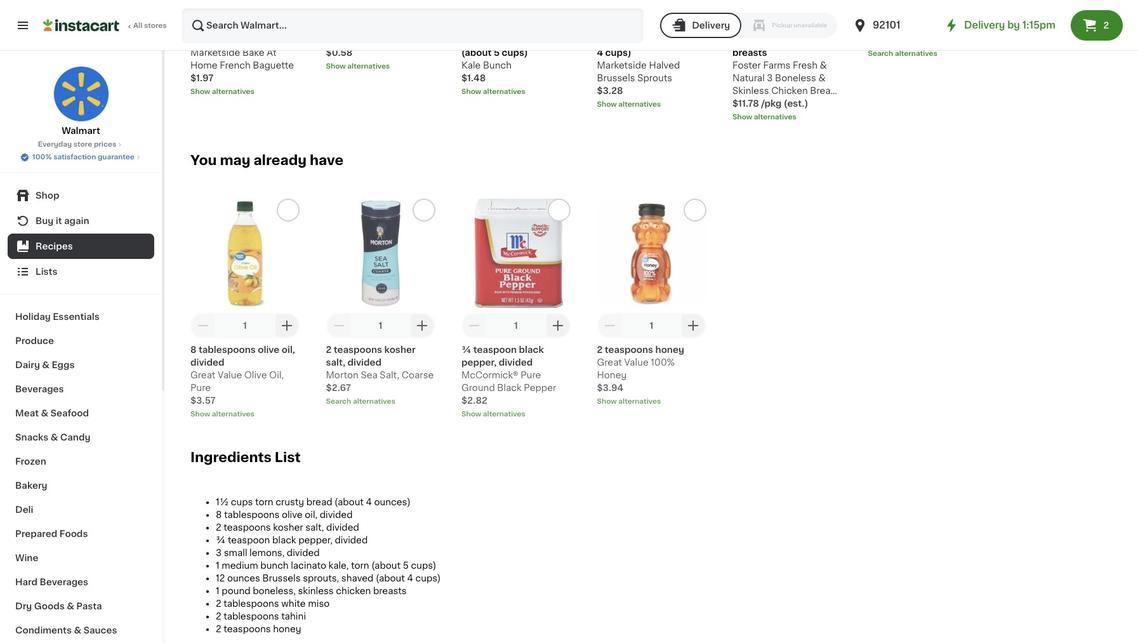 Task type: locate. For each thing, give the bounding box(es) containing it.
beverages down dairy & eggs
[[15, 385, 64, 394]]

alternatives down sprouts
[[619, 101, 661, 108]]

alternatives down $3.57
[[212, 411, 254, 418]]

1 horizontal spatial 5
[[494, 48, 500, 57]]

beverages up dry goods & pasta
[[40, 578, 88, 587]]

1 horizontal spatial oil,
[[305, 510, 318, 519]]

1½ inside 1½ cups torn crusty bread (about 4 ounces) marketside bake at home french baguette $1.97 show alternatives
[[190, 23, 203, 32]]

1 vertical spatial miso
[[308, 599, 330, 608]]

3 inside 1½ cups torn crusty bread (about 4 ounces) 8 tablespoons olive oil, divided 2 teaspoons kosher salt, divided ¾ teaspoon black pepper, divided 3 small lemons, divided 1 medium bunch lacinato kale, torn (about 5 cups) 12 ounces brussels sprouts, shaved (about 4 cups) 1 pound boneless, skinless chicken breasts 2 tablespoons white miso 2 tablespoons tahini 2 teaspoons honey
[[216, 548, 222, 557]]

1 vertical spatial 1½
[[216, 498, 229, 506]]

by
[[1007, 20, 1020, 30]]

black inside ¾ teaspoon black pepper, divided mccormick® pure ground black pepper $2.82 show alternatives
[[519, 345, 544, 354]]

show
[[326, 63, 346, 70], [190, 88, 210, 95], [461, 88, 481, 95], [597, 101, 617, 108], [733, 113, 752, 120], [597, 398, 617, 405], [190, 411, 210, 418], [461, 411, 481, 418]]

skinless
[[733, 35, 770, 44], [298, 586, 334, 595]]

0 horizontal spatial 3
[[216, 548, 222, 557]]

search alternatives button
[[1004, 36, 1113, 46], [868, 49, 977, 59], [326, 397, 435, 407]]

show alternatives button down the (est.)
[[733, 112, 842, 122]]

1 vertical spatial 5
[[403, 561, 409, 570]]

morton
[[326, 371, 359, 379]]

¾ inside ¾ teaspoon black pepper, divided mccormick® pure ground black pepper $2.82 show alternatives
[[461, 345, 471, 354]]

delivery inside delivery button
[[692, 21, 730, 30]]

2 vertical spatial search
[[326, 398, 351, 405]]

search down $2.67
[[326, 398, 351, 405]]

1 vertical spatial oil,
[[305, 510, 318, 519]]

0 horizontal spatial value
[[218, 371, 242, 379]]

product group containing 2 tablespoons tahini
[[1004, 0, 1113, 46]]

1 horizontal spatial cups
[[231, 498, 253, 506]]

¾ up small
[[216, 536, 225, 545]]

alternatives inside $11.78 /pkg (est.) show alternatives
[[754, 113, 797, 120]]

frozen
[[15, 457, 46, 466]]

honey inside 1½ cups torn crusty bread (about 4 ounces) 8 tablespoons olive oil, divided 2 teaspoons kosher salt, divided ¾ teaspoon black pepper, divided 3 small lemons, divided 1 medium bunch lacinato kale, torn (about 5 cups) 12 ounces brussels sprouts, shaved (about 4 cups) 1 pound boneless, skinless chicken breasts 2 tablespoons white miso 2 tablespoons tahini 2 teaspoons honey
[[273, 624, 301, 633]]

4 for french
[[252, 35, 258, 44]]

0 vertical spatial crusty
[[251, 23, 281, 32]]

search inside 2 tablespoons white miso search alternatives
[[868, 50, 893, 57]]

0 horizontal spatial ounces)
[[260, 35, 297, 44]]

search down by
[[1004, 37, 1029, 44]]

cups up the home
[[206, 23, 228, 32]]

divided inside ¾ teaspoon black pepper, divided mccormick® pure ground black pepper $2.82 show alternatives
[[499, 358, 533, 367]]

1½ inside 1½ cups torn crusty bread (about 4 ounces) 8 tablespoons olive oil, divided 2 teaspoons kosher salt, divided ¾ teaspoon black pepper, divided 3 small lemons, divided 1 medium bunch lacinato kale, torn (about 5 cups) 12 ounces brussels sprouts, shaved (about 4 cups) 1 pound boneless, skinless chicken breasts 2 tablespoons white miso 2 tablespoons tahini 2 teaspoons honey
[[216, 498, 229, 506]]

great
[[597, 358, 622, 367], [190, 371, 216, 379]]

0 vertical spatial cups
[[206, 23, 228, 32]]

show alternatives button down bunch
[[461, 87, 571, 97]]

1 horizontal spatial kale,
[[500, 35, 522, 44]]

show down $3.57
[[190, 411, 210, 418]]

0 vertical spatial 12
[[597, 23, 606, 32]]

teaspoons inside 2 teaspoons honey great value 100% honey $3.94 show alternatives
[[605, 345, 653, 354]]

0 vertical spatial ounces
[[609, 23, 642, 32]]

pure up $3.57
[[190, 383, 211, 392]]

ounces inside 12 ounces brussels sprouts, shaved (about 4 cups) marketside halved brussels sprouts $3.28 show alternatives
[[609, 23, 642, 32]]

boneless,
[[770, 23, 814, 32], [253, 586, 296, 595]]

1 horizontal spatial 100%
[[651, 358, 675, 367]]

pasta
[[76, 602, 102, 611]]

ounces down small
[[227, 574, 260, 583]]

meat
[[15, 409, 39, 418]]

recipes
[[36, 242, 73, 251]]

produce
[[15, 336, 54, 345]]

shaved inside 12 ounces brussels sprouts, shaved (about 4 cups) marketside halved brussels sprouts $3.28 show alternatives
[[637, 35, 670, 44]]

100% inside 2 teaspoons honey great value 100% honey $3.94 show alternatives
[[651, 358, 675, 367]]

search alternatives button down 1:15pm on the right
[[1004, 36, 1113, 46]]

alternatives inside "sunkist growers lemon $0.58 show alternatives"
[[347, 63, 390, 70]]

increment quantity image
[[279, 0, 295, 11], [415, 0, 430, 11], [550, 0, 566, 11], [1092, 0, 1108, 11], [279, 318, 295, 333], [686, 318, 701, 333]]

0 horizontal spatial breasts
[[373, 586, 407, 595]]

bakery link
[[8, 474, 154, 498]]

show alternatives button down olive
[[190, 409, 300, 419]]

0 vertical spatial chicken
[[772, 35, 808, 44]]

alternatives inside 1 medium bunch lacinato kale, torn (about 5 cups) kale bunch $1.48 show alternatives
[[483, 88, 526, 95]]

0 horizontal spatial search
[[326, 398, 351, 405]]

show alternatives button for ¾ teaspoon black pepper, divided mccormick® pure ground black pepper $2.82 show alternatives
[[461, 409, 571, 419]]

0 vertical spatial 100%
[[32, 154, 52, 161]]

1 horizontal spatial teaspoon
[[473, 345, 517, 354]]

holiday
[[15, 312, 51, 321]]

skinless inside the 1 pound boneless, skinless chicken breasts foster farms fresh & natural 3 boneless & skinless chicken breast fillets
[[733, 35, 770, 44]]

show alternatives button for 1 pound boneless, skinless chicken breasts foster farms fresh & natural 3 boneless & skinless chicken breast fillets
[[733, 112, 842, 122]]

lists
[[36, 267, 57, 276]]

0 horizontal spatial search alternatives button
[[326, 397, 435, 407]]

alternatives down french
[[212, 88, 254, 95]]

1 vertical spatial marketside
[[597, 61, 647, 70]]

boneless, up fresh
[[770, 23, 814, 32]]

0 vertical spatial pepper,
[[461, 358, 497, 367]]

1 vertical spatial salt,
[[305, 523, 324, 532]]

increment quantity image
[[415, 318, 430, 333], [550, 318, 566, 333]]

great up $3.57
[[190, 371, 216, 379]]

alternatives down bunch
[[483, 88, 526, 95]]

cups)
[[502, 48, 528, 57], [605, 48, 631, 57], [411, 561, 436, 570], [415, 574, 441, 583]]

¾ teaspoon black pepper, divided mccormick® pure ground black pepper $2.82 show alternatives
[[461, 345, 556, 418]]

show down $0.58 at left
[[326, 63, 346, 70]]

cups inside 1½ cups torn crusty bread (about 4 ounces) marketside bake at home french baguette $1.97 show alternatives
[[206, 23, 228, 32]]

bunch
[[507, 23, 536, 32], [260, 561, 289, 570]]

(about inside 1½ cups torn crusty bread (about 4 ounces) marketside bake at home french baguette $1.97 show alternatives
[[219, 35, 249, 44]]

marketside up the home
[[190, 48, 240, 57]]

1 horizontal spatial lacinato
[[461, 35, 498, 44]]

search alternatives button down 92101 popup button
[[868, 49, 977, 59]]

kosher up salt,
[[384, 345, 416, 354]]

dairy
[[15, 361, 40, 369]]

¾ inside 1½ cups torn crusty bread (about 4 ounces) 8 tablespoons olive oil, divided 2 teaspoons kosher salt, divided ¾ teaspoon black pepper, divided 3 small lemons, divided 1 medium bunch lacinato kale, torn (about 5 cups) 12 ounces brussels sprouts, shaved (about 4 cups) 1 pound boneless, skinless chicken breasts 2 tablespoons white miso 2 tablespoons tahini 2 teaspoons honey
[[216, 536, 225, 545]]

0 vertical spatial brussels
[[645, 23, 684, 32]]

1 horizontal spatial increment quantity image
[[550, 318, 566, 333]]

medium up bunch
[[467, 23, 505, 32]]

salt,
[[380, 371, 399, 379]]

teaspoon up small
[[228, 536, 270, 545]]

5
[[494, 48, 500, 57], [403, 561, 409, 570]]

0 vertical spatial kale,
[[500, 35, 522, 44]]

bake
[[242, 48, 264, 57]]

show alternatives button for 1½ cups torn crusty bread (about 4 ounces) marketside bake at home french baguette $1.97 show alternatives
[[190, 87, 300, 97]]

product group containing 1½ cups torn crusty bread (about 4 ounces)
[[190, 0, 300, 97]]

0 vertical spatial 3
[[767, 74, 773, 82]]

0 vertical spatial skinless
[[733, 35, 770, 44]]

crusty inside 1½ cups torn crusty bread (about 4 ounces) marketside bake at home french baguette $1.97 show alternatives
[[251, 23, 281, 32]]

0 vertical spatial ¾
[[461, 345, 471, 354]]

alternatives down 1:15pm on the right
[[1031, 37, 1073, 44]]

4 inside 1½ cups torn crusty bread (about 4 ounces) marketside bake at home french baguette $1.97 show alternatives
[[252, 35, 258, 44]]

0 horizontal spatial 1½
[[190, 23, 203, 32]]

3 left small
[[216, 548, 222, 557]]

you
[[190, 153, 217, 167]]

show down fillets
[[733, 113, 752, 120]]

pure up pepper
[[521, 371, 541, 379]]

1 vertical spatial shaved
[[341, 574, 374, 583]]

1 vertical spatial kosher
[[273, 523, 303, 532]]

walmart link
[[53, 66, 109, 137]]

eggs
[[52, 361, 75, 369]]

1 horizontal spatial great
[[597, 358, 622, 367]]

stores
[[144, 22, 167, 29]]

pepper, inside 1½ cups torn crusty bread (about 4 ounces) 8 tablespoons olive oil, divided 2 teaspoons kosher salt, divided ¾ teaspoon black pepper, divided 3 small lemons, divided 1 medium bunch lacinato kale, torn (about 5 cups) 12 ounces brussels sprouts, shaved (about 4 cups) 1 pound boneless, skinless chicken breasts 2 tablespoons white miso 2 tablespoons tahini 2 teaspoons honey
[[298, 536, 333, 545]]

pure inside 8 tablespoons olive oil, divided great value olive oil, pure $3.57 show alternatives
[[190, 383, 211, 392]]

product group containing 1 pound boneless, skinless chicken breasts
[[733, 0, 842, 122]]

alternatives inside 2 tablespoons white miso search alternatives
[[895, 50, 938, 57]]

1½ up the home
[[190, 23, 203, 32]]

lacinato inside 1½ cups torn crusty bread (about 4 ounces) 8 tablespoons olive oil, divided 2 teaspoons kosher salt, divided ¾ teaspoon black pepper, divided 3 small lemons, divided 1 medium bunch lacinato kale, torn (about 5 cups) 12 ounces brussels sprouts, shaved (about 4 cups) 1 pound boneless, skinless chicken breasts 2 tablespoons white miso 2 tablespoons tahini 2 teaspoons honey
[[291, 561, 326, 570]]

black
[[497, 383, 522, 392]]

lacinato inside 1 medium bunch lacinato kale, torn (about 5 cups) kale bunch $1.48 show alternatives
[[461, 35, 498, 44]]

kale,
[[500, 35, 522, 44], [329, 561, 349, 570]]

olive inside 1½ cups torn crusty bread (about 4 ounces) 8 tablespoons olive oil, divided 2 teaspoons kosher salt, divided ¾ teaspoon black pepper, divided 3 small lemons, divided 1 medium bunch lacinato kale, torn (about 5 cups) 12 ounces brussels sprouts, shaved (about 4 cups) 1 pound boneless, skinless chicken breasts 2 tablespoons white miso 2 tablespoons tahini 2 teaspoons honey
[[282, 510, 303, 519]]

1½ for 1½ cups torn crusty bread (about 4 ounces) marketside bake at home french baguette $1.97 show alternatives
[[190, 23, 203, 32]]

1 vertical spatial search alternatives button
[[868, 49, 977, 59]]

white down lemons,
[[281, 599, 306, 608]]

pound down small
[[222, 586, 250, 595]]

salt, inside 2 teaspoons kosher salt, divided morton sea salt, coarse $2.67 search alternatives
[[326, 358, 345, 367]]

crusty inside 1½ cups torn crusty bread (about 4 ounces) 8 tablespoons olive oil, divided 2 teaspoons kosher salt, divided ¾ teaspoon black pepper, divided 3 small lemons, divided 1 medium bunch lacinato kale, torn (about 5 cups) 12 ounces brussels sprouts, shaved (about 4 cups) 1 pound boneless, skinless chicken breasts 2 tablespoons white miso 2 tablespoons tahini 2 teaspoons honey
[[276, 498, 304, 506]]

dairy & eggs
[[15, 361, 75, 369]]

everyday store prices link
[[38, 140, 124, 150]]

0 vertical spatial search alternatives button
[[1004, 36, 1113, 46]]

delivery for delivery
[[692, 21, 730, 30]]

1 vertical spatial 3
[[216, 548, 222, 557]]

1 vertical spatial 12
[[216, 574, 225, 583]]

pound inside 1½ cups torn crusty bread (about 4 ounces) 8 tablespoons olive oil, divided 2 teaspoons kosher salt, divided ¾ teaspoon black pepper, divided 3 small lemons, divided 1 medium bunch lacinato kale, torn (about 5 cups) 12 ounces brussels sprouts, shaved (about 4 cups) 1 pound boneless, skinless chicken breasts 2 tablespoons white miso 2 tablespoons tahini 2 teaspoons honey
[[222, 586, 250, 595]]

marketside up $3.28
[[597, 61, 647, 70]]

pepper, inside ¾ teaspoon black pepper, divided mccormick® pure ground black pepper $2.82 show alternatives
[[461, 358, 497, 367]]

1 vertical spatial ounces)
[[374, 498, 411, 506]]

halved
[[649, 61, 680, 70]]

increment quantity image for ¾ teaspoon black pepper, divided
[[550, 318, 566, 333]]

1 vertical spatial pure
[[190, 383, 211, 392]]

1 vertical spatial 8
[[216, 510, 222, 519]]

miso
[[868, 35, 890, 44], [308, 599, 330, 608]]

2
[[1104, 21, 1109, 30], [868, 23, 874, 32], [1004, 23, 1009, 32], [326, 345, 332, 354], [597, 345, 603, 354], [216, 523, 221, 532], [216, 599, 221, 608], [216, 612, 221, 621], [216, 624, 221, 633]]

0 vertical spatial shaved
[[637, 35, 670, 44]]

1 vertical spatial skinless
[[298, 586, 334, 595]]

& left candy at the bottom left of the page
[[51, 433, 58, 442]]

torn
[[230, 23, 249, 32], [524, 35, 543, 44], [255, 498, 273, 506], [351, 561, 369, 570]]

& left "eggs" on the left bottom of the page
[[42, 361, 50, 369]]

0 horizontal spatial 100%
[[32, 154, 52, 161]]

marketside for home
[[190, 48, 240, 57]]

0 vertical spatial breasts
[[733, 48, 767, 57]]

0 vertical spatial kosher
[[384, 345, 416, 354]]

condiments & sauces
[[15, 626, 117, 635]]

1 horizontal spatial delivery
[[964, 20, 1005, 30]]

alternatives down $3.94 in the right of the page
[[619, 398, 661, 405]]

decrement quantity image for ¾
[[467, 318, 482, 333]]

show down $3.28
[[597, 101, 617, 108]]

medium down small
[[222, 561, 258, 570]]

black up lemons,
[[272, 536, 296, 545]]

bread inside 1½ cups torn crusty bread (about 4 ounces) 8 tablespoons olive oil, divided 2 teaspoons kosher salt, divided ¾ teaspoon black pepper, divided 3 small lemons, divided 1 medium bunch lacinato kale, torn (about 5 cups) 12 ounces brussels sprouts, shaved (about 4 cups) 1 pound boneless, skinless chicken breasts 2 tablespoons white miso 2 tablespoons tahini 2 teaspoons honey
[[306, 498, 332, 506]]

1 vertical spatial kale,
[[329, 561, 349, 570]]

breasts inside the 1 pound boneless, skinless chicken breasts foster farms fresh & natural 3 boneless & skinless chicken breast fillets
[[733, 48, 767, 57]]

0 vertical spatial boneless,
[[770, 23, 814, 32]]

prepared
[[15, 529, 57, 538]]

show alternatives button down french
[[190, 87, 300, 97]]

all stores link
[[43, 8, 168, 43]]

¾
[[461, 345, 471, 354], [216, 536, 225, 545]]

0 vertical spatial olive
[[258, 345, 280, 354]]

3
[[767, 74, 773, 82], [216, 548, 222, 557]]

1 vertical spatial cups
[[231, 498, 253, 506]]

salt,
[[326, 358, 345, 367], [305, 523, 324, 532]]

1 vertical spatial lacinato
[[291, 561, 326, 570]]

olive up lemons,
[[282, 510, 303, 519]]

1 horizontal spatial boneless,
[[770, 23, 814, 32]]

0 horizontal spatial white
[[281, 599, 306, 608]]

dry
[[15, 602, 32, 611]]

pound up foster
[[739, 23, 768, 32]]

0 vertical spatial value
[[624, 358, 649, 367]]

white
[[935, 23, 960, 32], [281, 599, 306, 608]]

$1.48
[[461, 74, 486, 82]]

0 vertical spatial sprouts,
[[597, 35, 635, 44]]

&
[[820, 61, 827, 70], [819, 74, 826, 82], [42, 361, 50, 369], [41, 409, 48, 418], [51, 433, 58, 442], [67, 602, 74, 611], [74, 626, 81, 635]]

0 horizontal spatial shaved
[[341, 574, 374, 583]]

bunch up bunch
[[507, 23, 536, 32]]

crusty
[[251, 23, 281, 32], [276, 498, 304, 506]]

8 inside 1½ cups torn crusty bread (about 4 ounces) 8 tablespoons olive oil, divided 2 teaspoons kosher salt, divided ¾ teaspoon black pepper, divided 3 small lemons, divided 1 medium bunch lacinato kale, torn (about 5 cups) 12 ounces brussels sprouts, shaved (about 4 cups) 1 pound boneless, skinless chicken breasts 2 tablespoons white miso 2 tablespoons tahini 2 teaspoons honey
[[216, 510, 222, 519]]

(about inside 1 medium bunch lacinato kale, torn (about 5 cups) kale bunch $1.48 show alternatives
[[461, 48, 492, 57]]

12
[[597, 23, 606, 32], [216, 574, 225, 583]]

show down $2.82 at left bottom
[[461, 411, 481, 418]]

0 vertical spatial bread
[[190, 35, 217, 44]]

1 horizontal spatial kosher
[[384, 345, 416, 354]]

show inside 1½ cups torn crusty bread (about 4 ounces) marketside bake at home french baguette $1.97 show alternatives
[[190, 88, 210, 95]]

0 vertical spatial oil,
[[282, 345, 295, 354]]

pure inside ¾ teaspoon black pepper, divided mccormick® pure ground black pepper $2.82 show alternatives
[[521, 371, 541, 379]]

1 vertical spatial pound
[[222, 586, 250, 595]]

cups inside 1½ cups torn crusty bread (about 4 ounces) 8 tablespoons olive oil, divided 2 teaspoons kosher salt, divided ¾ teaspoon black pepper, divided 3 small lemons, divided 1 medium bunch lacinato kale, torn (about 5 cups) 12 ounces brussels sprouts, shaved (about 4 cups) 1 pound boneless, skinless chicken breasts 2 tablespoons white miso 2 tablespoons tahini 2 teaspoons honey
[[231, 498, 253, 506]]

1 horizontal spatial olive
[[282, 510, 303, 519]]

show inside 1 medium bunch lacinato kale, torn (about 5 cups) kale bunch $1.48 show alternatives
[[461, 88, 481, 95]]

1 horizontal spatial salt,
[[326, 358, 345, 367]]

bread inside 1½ cups torn crusty bread (about 4 ounces) marketside bake at home french baguette $1.97 show alternatives
[[190, 35, 217, 44]]

0 horizontal spatial medium
[[222, 561, 258, 570]]

1 vertical spatial tahini
[[281, 612, 306, 621]]

8 up $3.57
[[190, 345, 196, 354]]

cups
[[206, 23, 228, 32], [231, 498, 253, 506]]

show alternatives button for 8 tablespoons olive oil, divided great value olive oil, pure $3.57 show alternatives
[[190, 409, 300, 419]]

0 vertical spatial white
[[935, 23, 960, 32]]

lists link
[[8, 259, 154, 284]]

show down $3.94 in the right of the page
[[597, 398, 617, 405]]

0 horizontal spatial pure
[[190, 383, 211, 392]]

0 horizontal spatial 5
[[403, 561, 409, 570]]

teaspoon
[[473, 345, 517, 354], [228, 536, 270, 545]]

bunch inside 1½ cups torn crusty bread (about 4 ounces) 8 tablespoons olive oil, divided 2 teaspoons kosher salt, divided ¾ teaspoon black pepper, divided 3 small lemons, divided 1 medium bunch lacinato kale, torn (about 5 cups) 12 ounces brussels sprouts, shaved (about 4 cups) 1 pound boneless, skinless chicken breasts 2 tablespoons white miso 2 tablespoons tahini 2 teaspoons honey
[[260, 561, 289, 570]]

ounces) inside 1½ cups torn crusty bread (about 4 ounces) marketside bake at home french baguette $1.97 show alternatives
[[260, 35, 297, 44]]

brussels inside 1½ cups torn crusty bread (about 4 ounces) 8 tablespoons olive oil, divided 2 teaspoons kosher salt, divided ¾ teaspoon black pepper, divided 3 small lemons, divided 1 medium bunch lacinato kale, torn (about 5 cups) 12 ounces brussels sprouts, shaved (about 4 cups) 1 pound boneless, skinless chicken breasts 2 tablespoons white miso 2 tablespoons tahini 2 teaspoons honey
[[262, 574, 301, 583]]

decrement quantity image
[[196, 0, 211, 11], [467, 0, 482, 11], [196, 318, 211, 333], [467, 318, 482, 333], [602, 318, 617, 333]]

1 horizontal spatial ounces)
[[374, 498, 411, 506]]

0 horizontal spatial marketside
[[190, 48, 240, 57]]

ounces up sprouts
[[609, 23, 642, 32]]

$2.67
[[326, 383, 351, 392]]

show inside 2 teaspoons honey great value 100% honey $3.94 show alternatives
[[597, 398, 617, 405]]

candy
[[60, 433, 90, 442]]

0 horizontal spatial 8
[[190, 345, 196, 354]]

black
[[519, 345, 544, 354], [272, 536, 296, 545]]

8 down ingredients
[[216, 510, 222, 519]]

show alternatives button down sprouts
[[597, 100, 706, 110]]

hard
[[15, 578, 38, 587]]

coarse
[[402, 371, 434, 379]]

medium
[[467, 23, 505, 32], [222, 561, 258, 570]]

sunkist growers lemon $0.58 show alternatives
[[326, 35, 432, 70]]

ground
[[461, 383, 495, 392]]

4 for divided
[[366, 498, 372, 506]]

alternatives down sea
[[353, 398, 395, 405]]

show inside 8 tablespoons olive oil, divided great value olive oil, pure $3.57 show alternatives
[[190, 411, 210, 418]]

0 vertical spatial lacinato
[[461, 35, 498, 44]]

alternatives down growers
[[347, 63, 390, 70]]

None search field
[[182, 8, 644, 43]]

0 horizontal spatial delivery
[[692, 21, 730, 30]]

0 horizontal spatial tahini
[[281, 612, 306, 621]]

great inside 2 teaspoons honey great value 100% honey $3.94 show alternatives
[[597, 358, 622, 367]]

alternatives down 92101 popup button
[[895, 50, 938, 57]]

0 horizontal spatial teaspoon
[[228, 536, 270, 545]]

hard beverages link
[[8, 570, 154, 594]]

3 down the farms
[[767, 74, 773, 82]]

prepared foods
[[15, 529, 88, 538]]

1 vertical spatial sprouts,
[[303, 574, 339, 583]]

alternatives down the /pkg
[[754, 113, 797, 120]]

show down $1.97
[[190, 88, 210, 95]]

0 vertical spatial 1½
[[190, 23, 203, 32]]

sprouts, inside 1½ cups torn crusty bread (about 4 ounces) 8 tablespoons olive oil, divided 2 teaspoons kosher salt, divided ¾ teaspoon black pepper, divided 3 small lemons, divided 1 medium bunch lacinato kale, torn (about 5 cups) 12 ounces brussels sprouts, shaved (about 4 cups) 1 pound boneless, skinless chicken breasts 2 tablespoons white miso 2 tablespoons tahini 2 teaspoons honey
[[303, 574, 339, 583]]

0 vertical spatial 5
[[494, 48, 500, 57]]

shaved inside 1½ cups torn crusty bread (about 4 ounces) 8 tablespoons olive oil, divided 2 teaspoons kosher salt, divided ¾ teaspoon black pepper, divided 3 small lemons, divided 1 medium bunch lacinato kale, torn (about 5 cups) 12 ounces brussels sprouts, shaved (about 4 cups) 1 pound boneless, skinless chicken breasts 2 tablespoons white miso 2 tablespoons tahini 2 teaspoons honey
[[341, 574, 374, 583]]

1 horizontal spatial honey
[[655, 345, 684, 354]]

brussels up $3.28
[[597, 74, 635, 82]]

black up pepper
[[519, 345, 544, 354]]

0 horizontal spatial pound
[[222, 586, 250, 595]]

0 horizontal spatial increment quantity image
[[415, 318, 430, 333]]

brussels up the halved
[[645, 23, 684, 32]]

search down 92101
[[868, 50, 893, 57]]

white right 92101 popup button
[[935, 23, 960, 32]]

1½ down ingredients
[[216, 498, 229, 506]]

search alternatives button down salt,
[[326, 397, 435, 407]]

bread for home
[[190, 35, 217, 44]]

oil, inside 8 tablespoons olive oil, divided great value olive oil, pure $3.57 show alternatives
[[282, 345, 295, 354]]

store
[[73, 141, 92, 148]]

medium inside 1 medium bunch lacinato kale, torn (about 5 cups) kale bunch $1.48 show alternatives
[[467, 23, 505, 32]]

foster
[[733, 61, 761, 70]]

marketside inside 12 ounces brussels sprouts, shaved (about 4 cups) marketside halved brussels sprouts $3.28 show alternatives
[[597, 61, 647, 70]]

crusty up at
[[251, 23, 281, 32]]

search inside 2 teaspoons kosher salt, divided morton sea salt, coarse $2.67 search alternatives
[[326, 398, 351, 405]]

delivery by 1:15pm
[[964, 20, 1056, 30]]

guarantee
[[98, 154, 135, 161]]

0 horizontal spatial oil,
[[282, 345, 295, 354]]

value inside 2 teaspoons honey great value 100% honey $3.94 show alternatives
[[624, 358, 649, 367]]

breast
[[810, 86, 839, 95]]

brussels down lemons,
[[262, 574, 301, 583]]

show down $1.48
[[461, 88, 481, 95]]

1 increment quantity image from the left
[[415, 318, 430, 333]]

1½
[[190, 23, 203, 32], [216, 498, 229, 506]]

1 horizontal spatial breasts
[[733, 48, 767, 57]]

farms
[[763, 61, 791, 70]]

alternatives inside 12 ounces brussels sprouts, shaved (about 4 cups) marketside halved brussels sprouts $3.28 show alternatives
[[619, 101, 661, 108]]

olive
[[258, 345, 280, 354], [282, 510, 303, 519]]

¾ up mccormick®
[[461, 345, 471, 354]]

1 horizontal spatial shaved
[[637, 35, 670, 44]]

teaspoon up mccormick®
[[473, 345, 517, 354]]

ounces) inside 1½ cups torn crusty bread (about 4 ounces) 8 tablespoons olive oil, divided 2 teaspoons kosher salt, divided ¾ teaspoon black pepper, divided 3 small lemons, divided 1 medium bunch lacinato kale, torn (about 5 cups) 12 ounces brussels sprouts, shaved (about 4 cups) 1 pound boneless, skinless chicken breasts 2 tablespoons white miso 2 tablespoons tahini 2 teaspoons honey
[[374, 498, 411, 506]]

decrement quantity image
[[331, 0, 346, 11], [602, 0, 617, 11], [331, 318, 346, 333]]

1 medium bunch lacinato kale, torn (about 5 cups) kale bunch $1.48 show alternatives
[[461, 23, 543, 95]]

0 vertical spatial salt,
[[326, 358, 345, 367]]

great up honey
[[597, 358, 622, 367]]

everyday
[[38, 141, 72, 148]]

show alternatives button down $3.94 in the right of the page
[[597, 397, 706, 407]]

show alternatives button down 'black'
[[461, 409, 571, 419]]

product group containing 12 ounces brussels sprouts, shaved (about 4 cups)
[[597, 0, 706, 110]]

holiday essentials
[[15, 312, 100, 321]]

2 inside 2 tablespoons white miso search alternatives
[[868, 23, 874, 32]]

1
[[461, 23, 465, 32], [733, 23, 736, 32], [243, 321, 247, 330], [379, 321, 382, 330], [514, 321, 518, 330], [650, 321, 654, 330], [216, 561, 220, 570], [216, 586, 220, 595]]

ounces)
[[260, 35, 297, 44], [374, 498, 411, 506]]

delivery inside delivery by 1:15pm link
[[964, 20, 1005, 30]]

oil,
[[282, 345, 295, 354], [305, 510, 318, 519]]

2 teaspoons kosher salt, divided morton sea salt, coarse $2.67 search alternatives
[[326, 345, 434, 405]]

product group
[[190, 0, 300, 97], [326, 0, 435, 72], [461, 0, 571, 97], [597, 0, 706, 110], [733, 0, 842, 122], [868, 0, 977, 59], [1004, 0, 1113, 46], [190, 199, 300, 419], [326, 199, 435, 407], [461, 199, 571, 419], [597, 199, 706, 407]]

kosher up lemons,
[[273, 523, 303, 532]]

0 horizontal spatial 12
[[216, 574, 225, 583]]

crusty down list
[[276, 498, 304, 506]]

0 vertical spatial honey
[[655, 345, 684, 354]]

1 horizontal spatial miso
[[868, 35, 890, 44]]

torn inside 1 medium bunch lacinato kale, torn (about 5 cups) kale bunch $1.48 show alternatives
[[524, 35, 543, 44]]

miso inside 1½ cups torn crusty bread (about 4 ounces) 8 tablespoons olive oil, divided 2 teaspoons kosher salt, divided ¾ teaspoon black pepper, divided 3 small lemons, divided 1 medium bunch lacinato kale, torn (about 5 cups) 12 ounces brussels sprouts, shaved (about 4 cups) 1 pound boneless, skinless chicken breasts 2 tablespoons white miso 2 tablespoons tahini 2 teaspoons honey
[[308, 599, 330, 608]]

white inside 2 tablespoons white miso search alternatives
[[935, 23, 960, 32]]

home
[[190, 61, 217, 70]]

(about
[[219, 35, 249, 44], [672, 35, 702, 44], [461, 48, 492, 57], [335, 498, 364, 506], [371, 561, 401, 570], [376, 574, 405, 583]]

(est.)
[[784, 99, 808, 108]]

1 vertical spatial ¾
[[216, 536, 225, 545]]

search alternatives button for white
[[868, 49, 977, 59]]

sprouts,
[[597, 35, 635, 44], [303, 574, 339, 583]]

1 horizontal spatial 1½
[[216, 498, 229, 506]]

value up honey
[[624, 358, 649, 367]]

1 horizontal spatial black
[[519, 345, 544, 354]]

2 increment quantity image from the left
[[550, 318, 566, 333]]

alternatives down 'black'
[[483, 411, 526, 418]]

1 horizontal spatial marketside
[[597, 61, 647, 70]]

boneless, down lemons,
[[253, 586, 296, 595]]

delivery by 1:15pm link
[[944, 18, 1056, 33]]

8
[[190, 345, 196, 354], [216, 510, 222, 519]]

divided inside 2 teaspoons kosher salt, divided morton sea salt, coarse $2.67 search alternatives
[[348, 358, 382, 367]]

honey inside 2 teaspoons honey great value 100% honey $3.94 show alternatives
[[655, 345, 684, 354]]

value left olive
[[218, 371, 242, 379]]

bunch down lemons,
[[260, 561, 289, 570]]

olive up oil,
[[258, 345, 280, 354]]

$3.57
[[190, 396, 216, 405]]

cups down 'ingredients list'
[[231, 498, 253, 506]]

0 horizontal spatial cups
[[206, 23, 228, 32]]

1 vertical spatial teaspoon
[[228, 536, 270, 545]]

tahini
[[1071, 23, 1096, 32], [281, 612, 306, 621]]

4 inside 12 ounces brussels sprouts, shaved (about 4 cups) marketside halved brussels sprouts $3.28 show alternatives
[[597, 48, 603, 57]]

12 inside 1½ cups torn crusty bread (about 4 ounces) 8 tablespoons olive oil, divided 2 teaspoons kosher salt, divided ¾ teaspoon black pepper, divided 3 small lemons, divided 1 medium bunch lacinato kale, torn (about 5 cups) 12 ounces brussels sprouts, shaved (about 4 cups) 1 pound boneless, skinless chicken breasts 2 tablespoons white miso 2 tablespoons tahini 2 teaspoons honey
[[216, 574, 225, 583]]



Task type: describe. For each thing, give the bounding box(es) containing it.
ounces) for divided
[[374, 498, 411, 506]]

& left sauces
[[74, 626, 81, 635]]

ingredients list
[[190, 451, 301, 464]]

alternatives inside 2 tablespoons tahini search alternatives
[[1031, 37, 1073, 44]]

crusty for olive
[[276, 498, 304, 506]]

salt, inside 1½ cups torn crusty bread (about 4 ounces) 8 tablespoons olive oil, divided 2 teaspoons kosher salt, divided ¾ teaspoon black pepper, divided 3 small lemons, divided 1 medium bunch lacinato kale, torn (about 5 cups) 12 ounces brussels sprouts, shaved (about 4 cups) 1 pound boneless, skinless chicken breasts 2 tablespoons white miso 2 tablespoons tahini 2 teaspoons honey
[[305, 523, 324, 532]]

8 tablespoons olive oil, divided great value olive oil, pure $3.57 show alternatives
[[190, 345, 295, 418]]

/pkg
[[761, 99, 782, 108]]

teaspoons inside 2 teaspoons kosher salt, divided morton sea salt, coarse $2.67 search alternatives
[[334, 345, 382, 354]]

92101
[[873, 20, 901, 30]]

boneless, inside the 1 pound boneless, skinless chicken breasts foster farms fresh & natural 3 boneless & skinless chicken breast fillets
[[770, 23, 814, 32]]

tablespoons inside 2 tablespoons tahini search alternatives
[[1011, 23, 1068, 32]]

8 inside 8 tablespoons olive oil, divided great value olive oil, pure $3.57 show alternatives
[[190, 345, 196, 354]]

1 vertical spatial brussels
[[597, 74, 635, 82]]

1 inside 1 medium bunch lacinato kale, torn (about 5 cups) kale bunch $1.48 show alternatives
[[461, 23, 465, 32]]

4 for $3.28
[[597, 48, 603, 57]]

fresh
[[793, 61, 818, 70]]

french
[[220, 61, 251, 70]]

lemons,
[[250, 548, 285, 557]]

tahini inside 1½ cups torn crusty bread (about 4 ounces) 8 tablespoons olive oil, divided 2 teaspoons kosher salt, divided ¾ teaspoon black pepper, divided 3 small lemons, divided 1 medium bunch lacinato kale, torn (about 5 cups) 12 ounces brussels sprouts, shaved (about 4 cups) 1 pound boneless, skinless chicken breasts 2 tablespoons white miso 2 tablespoons tahini 2 teaspoons honey
[[281, 612, 306, 621]]

breasts inside 1½ cups torn crusty bread (about 4 ounces) 8 tablespoons olive oil, divided 2 teaspoons kosher salt, divided ¾ teaspoon black pepper, divided 3 small lemons, divided 1 medium bunch lacinato kale, torn (about 5 cups) 12 ounces brussels sprouts, shaved (about 4 cups) 1 pound boneless, skinless chicken breasts 2 tablespoons white miso 2 tablespoons tahini 2 teaspoons honey
[[373, 586, 407, 595]]

1:15pm
[[1022, 20, 1056, 30]]

dry goods & pasta link
[[8, 594, 154, 618]]

sprouts
[[637, 74, 672, 82]]

2 inside 2 teaspoons kosher salt, divided morton sea salt, coarse $2.67 search alternatives
[[326, 345, 332, 354]]

$0.58
[[326, 48, 353, 57]]

kale, inside 1½ cups torn crusty bread (about 4 ounces) 8 tablespoons olive oil, divided 2 teaspoons kosher salt, divided ¾ teaspoon black pepper, divided 3 small lemons, divided 1 medium bunch lacinato kale, torn (about 5 cups) 12 ounces brussels sprouts, shaved (about 4 cups) 1 pound boneless, skinless chicken breasts 2 tablespoons white miso 2 tablespoons tahini 2 teaspoons honey
[[329, 561, 349, 570]]

product group containing 1 medium bunch lacinato kale, torn (about 5 cups)
[[461, 0, 571, 97]]

snacks
[[15, 433, 48, 442]]

snacks & candy link
[[8, 425, 154, 449]]

show alternatives button for 2 teaspoons honey great value 100% honey $3.94 show alternatives
[[597, 397, 706, 407]]

$11.78
[[733, 99, 759, 108]]

bread for oil,
[[306, 498, 332, 506]]

bunch inside 1 medium bunch lacinato kale, torn (about 5 cups) kale bunch $1.48 show alternatives
[[507, 23, 536, 32]]

Search field
[[183, 9, 643, 42]]

at
[[267, 48, 276, 57]]

all stores
[[133, 22, 167, 29]]

oil, inside 1½ cups torn crusty bread (about 4 ounces) 8 tablespoons olive oil, divided 2 teaspoons kosher salt, divided ¾ teaspoon black pepper, divided 3 small lemons, divided 1 medium bunch lacinato kale, torn (about 5 cups) 12 ounces brussels sprouts, shaved (about 4 cups) 1 pound boneless, skinless chicken breasts 2 tablespoons white miso 2 tablespoons tahini 2 teaspoons honey
[[305, 510, 318, 519]]

3 inside the 1 pound boneless, skinless chicken breasts foster farms fresh & natural 3 boneless & skinless chicken breast fillets
[[767, 74, 773, 82]]

boneless, inside 1½ cups torn crusty bread (about 4 ounces) 8 tablespoons olive oil, divided 2 teaspoons kosher salt, divided ¾ teaspoon black pepper, divided 3 small lemons, divided 1 medium bunch lacinato kale, torn (about 5 cups) 12 ounces brussels sprouts, shaved (about 4 cups) 1 pound boneless, skinless chicken breasts 2 tablespoons white miso 2 tablespoons tahini 2 teaspoons honey
[[253, 586, 296, 595]]

ounces) for french
[[260, 35, 297, 44]]

show inside ¾ teaspoon black pepper, divided mccormick® pure ground black pepper $2.82 show alternatives
[[461, 411, 481, 418]]

holiday essentials link
[[8, 305, 154, 329]]

tablespoons inside 8 tablespoons olive oil, divided great value olive oil, pure $3.57 show alternatives
[[199, 345, 256, 354]]

miso inside 2 tablespoons white miso search alternatives
[[868, 35, 890, 44]]

service type group
[[660, 13, 837, 38]]

alternatives inside 2 teaspoons honey great value 100% honey $3.94 show alternatives
[[619, 398, 661, 405]]

show inside $11.78 /pkg (est.) show alternatives
[[733, 113, 752, 120]]

5 inside 1½ cups torn crusty bread (about 4 ounces) 8 tablespoons olive oil, divided 2 teaspoons kosher salt, divided ¾ teaspoon black pepper, divided 3 small lemons, divided 1 medium bunch lacinato kale, torn (about 5 cups) 12 ounces brussels sprouts, shaved (about 4 cups) 1 pound boneless, skinless chicken breasts 2 tablespoons white miso 2 tablespoons tahini 2 teaspoons honey
[[403, 561, 409, 570]]

prices
[[94, 141, 116, 148]]

cups) inside 12 ounces brussels sprouts, shaved (about 4 cups) marketside halved brussels sprouts $3.28 show alternatives
[[605, 48, 631, 57]]

1 vertical spatial beverages
[[40, 578, 88, 587]]

recipes link
[[8, 234, 154, 259]]

wine
[[15, 554, 38, 562]]

black inside 1½ cups torn crusty bread (about 4 ounces) 8 tablespoons olive oil, divided 2 teaspoons kosher salt, divided ¾ teaspoon black pepper, divided 3 small lemons, divided 1 medium bunch lacinato kale, torn (about 5 cups) 12 ounces brussels sprouts, shaved (about 4 cups) 1 pound boneless, skinless chicken breasts 2 tablespoons white miso 2 tablespoons tahini 2 teaspoons honey
[[272, 536, 296, 545]]

2 inside 2 teaspoons honey great value 100% honey $3.94 show alternatives
[[597, 345, 603, 354]]

buy
[[36, 216, 54, 225]]

tahini inside 2 tablespoons tahini search alternatives
[[1071, 23, 1096, 32]]

show alternatives button for 1 medium bunch lacinato kale, torn (about 5 cups) kale bunch $1.48 show alternatives
[[461, 87, 571, 97]]

already
[[254, 153, 307, 167]]

marketside for sprouts
[[597, 61, 647, 70]]

crusty for at
[[251, 23, 281, 32]]

white inside 1½ cups torn crusty bread (about 4 ounces) 8 tablespoons olive oil, divided 2 teaspoons kosher salt, divided ¾ teaspoon black pepper, divided 3 small lemons, divided 1 medium bunch lacinato kale, torn (about 5 cups) 12 ounces brussels sprouts, shaved (about 4 cups) 1 pound boneless, skinless chicken breasts 2 tablespoons white miso 2 tablespoons tahini 2 teaspoons honey
[[281, 599, 306, 608]]

12 inside 12 ounces brussels sprouts, shaved (about 4 cups) marketside halved brussels sprouts $3.28 show alternatives
[[597, 23, 606, 32]]

fillets
[[733, 99, 759, 108]]

great inside 8 tablespoons olive oil, divided great value olive oil, pure $3.57 show alternatives
[[190, 371, 216, 379]]

search alternatives button for tahini
[[1004, 36, 1113, 46]]

teaspoon inside 1½ cups torn crusty bread (about 4 ounces) 8 tablespoons olive oil, divided 2 teaspoons kosher salt, divided ¾ teaspoon black pepper, divided 3 small lemons, divided 1 medium bunch lacinato kale, torn (about 5 cups) 12 ounces brussels sprouts, shaved (about 4 cups) 1 pound boneless, skinless chicken breasts 2 tablespoons white miso 2 tablespoons tahini 2 teaspoons honey
[[228, 536, 270, 545]]

beverages link
[[8, 377, 154, 401]]

teaspoon inside ¾ teaspoon black pepper, divided mccormick® pure ground black pepper $2.82 show alternatives
[[473, 345, 517, 354]]

tablespoons inside 2 tablespoons white miso search alternatives
[[876, 23, 933, 32]]

sauces
[[83, 626, 117, 635]]

value inside 8 tablespoons olive oil, divided great value olive oil, pure $3.57 show alternatives
[[218, 371, 242, 379]]

$2.82
[[461, 396, 487, 405]]

buy it again
[[36, 216, 89, 225]]

kale, inside 1 medium bunch lacinato kale, torn (about 5 cups) kale bunch $1.48 show alternatives
[[500, 35, 522, 44]]

skinless inside 1½ cups torn crusty bread (about 4 ounces) 8 tablespoons olive oil, divided 2 teaspoons kosher salt, divided ¾ teaspoon black pepper, divided 3 small lemons, divided 1 medium bunch lacinato kale, torn (about 5 cups) 12 ounces brussels sprouts, shaved (about 4 cups) 1 pound boneless, skinless chicken breasts 2 tablespoons white miso 2 tablespoons tahini 2 teaspoons honey
[[298, 586, 334, 595]]

$3.28
[[597, 86, 623, 95]]

alternatives inside 2 teaspoons kosher salt, divided morton sea salt, coarse $2.67 search alternatives
[[353, 398, 395, 405]]

deli
[[15, 505, 33, 514]]

1 inside the 1 pound boneless, skinless chicken breasts foster farms fresh & natural 3 boneless & skinless chicken breast fillets
[[733, 23, 736, 32]]

essentials
[[53, 312, 100, 321]]

prepared foods link
[[8, 522, 154, 546]]

olive
[[244, 371, 267, 379]]

skinless
[[733, 86, 769, 95]]

2 tablespoons white miso search alternatives
[[868, 23, 960, 57]]

shop
[[36, 191, 59, 200]]

oil,
[[269, 371, 284, 379]]

1½ for 1½ cups torn crusty bread (about 4 ounces) 8 tablespoons olive oil, divided 2 teaspoons kosher salt, divided ¾ teaspoon black pepper, divided 3 small lemons, divided 1 medium bunch lacinato kale, torn (about 5 cups) 12 ounces brussels sprouts, shaved (about 4 cups) 1 pound boneless, skinless chicken breasts 2 tablespoons white miso 2 tablespoons tahini 2 teaspoons honey
[[216, 498, 229, 506]]

cups for 1½ cups torn crusty bread (about 4 ounces) 8 tablespoons olive oil, divided 2 teaspoons kosher salt, divided ¾ teaspoon black pepper, divided 3 small lemons, divided 1 medium bunch lacinato kale, torn (about 5 cups) 12 ounces brussels sprouts, shaved (about 4 cups) 1 pound boneless, skinless chicken breasts 2 tablespoons white miso 2 tablespoons tahini 2 teaspoons honey
[[231, 498, 253, 506]]

chicken inside the 1 pound boneless, skinless chicken breasts foster farms fresh & natural 3 boneless & skinless chicken breast fillets
[[772, 35, 808, 44]]

growers
[[361, 35, 399, 44]]

& right the meat
[[41, 409, 48, 418]]

search inside 2 tablespoons tahini search alternatives
[[1004, 37, 1029, 44]]

chicken
[[771, 86, 808, 95]]

delivery for delivery by 1:15pm
[[964, 20, 1005, 30]]

pound inside the 1 pound boneless, skinless chicken breasts foster farms fresh & natural 3 boneless & skinless chicken breast fillets
[[739, 23, 768, 32]]

alternatives inside ¾ teaspoon black pepper, divided mccormick® pure ground black pepper $2.82 show alternatives
[[483, 411, 526, 418]]

satisfaction
[[53, 154, 96, 161]]

2 inside button
[[1104, 21, 1109, 30]]

product group containing 2 tablespoons white miso
[[868, 0, 977, 59]]

& left pasta
[[67, 602, 74, 611]]

baguette
[[253, 61, 294, 70]]

2 inside 2 tablespoons tahini search alternatives
[[1004, 23, 1009, 32]]

show inside "sunkist growers lemon $0.58 show alternatives"
[[326, 63, 346, 70]]

decrement quantity image for 2
[[602, 318, 617, 333]]

product group containing sunkist growers lemon
[[326, 0, 435, 72]]

medium inside 1½ cups torn crusty bread (about 4 ounces) 8 tablespoons olive oil, divided 2 teaspoons kosher salt, divided ¾ teaspoon black pepper, divided 3 small lemons, divided 1 medium bunch lacinato kale, torn (about 5 cups) 12 ounces brussels sprouts, shaved (about 4 cups) 1 pound boneless, skinless chicken breasts 2 tablespoons white miso 2 tablespoons tahini 2 teaspoons honey
[[222, 561, 258, 570]]

dry goods & pasta
[[15, 602, 102, 611]]

sprouts, inside 12 ounces brussels sprouts, shaved (about 4 cups) marketside halved brussels sprouts $3.28 show alternatives
[[597, 35, 635, 44]]

5 inside 1 medium bunch lacinato kale, torn (about 5 cups) kale bunch $1.48 show alternatives
[[494, 48, 500, 57]]

$1.97
[[190, 74, 214, 82]]

1½ cups torn crusty bread (about 4 ounces) 8 tablespoons olive oil, divided 2 teaspoons kosher salt, divided ¾ teaspoon black pepper, divided 3 small lemons, divided 1 medium bunch lacinato kale, torn (about 5 cups) 12 ounces brussels sprouts, shaved (about 4 cups) 1 pound boneless, skinless chicken breasts 2 tablespoons white miso 2 tablespoons tahini 2 teaspoons honey
[[216, 498, 441, 633]]

snacks & candy
[[15, 433, 90, 442]]

may
[[220, 153, 250, 167]]

instacart logo image
[[43, 18, 119, 33]]

1½ cups torn crusty bread (about 4 ounces) marketside bake at home french baguette $1.97 show alternatives
[[190, 23, 297, 95]]

shop link
[[8, 183, 154, 208]]

increment quantity image for 2 teaspoons kosher salt, divided
[[415, 318, 430, 333]]

show inside 12 ounces brussels sprouts, shaved (about 4 cups) marketside halved brussels sprouts $3.28 show alternatives
[[597, 101, 617, 108]]

kosher inside 2 teaspoons kosher salt, divided morton sea salt, coarse $2.67 search alternatives
[[384, 345, 416, 354]]

92101 button
[[853, 8, 929, 43]]

condiments & sauces link
[[8, 618, 154, 642]]

small
[[224, 548, 247, 557]]

have
[[310, 153, 344, 167]]

natural
[[733, 74, 765, 82]]

(about inside 12 ounces brussels sprouts, shaved (about 4 cups) marketside halved brussels sprouts $3.28 show alternatives
[[672, 35, 702, 44]]

kosher inside 1½ cups torn crusty bread (about 4 ounces) 8 tablespoons olive oil, divided 2 teaspoons kosher salt, divided ¾ teaspoon black pepper, divided 3 small lemons, divided 1 medium bunch lacinato kale, torn (about 5 cups) 12 ounces brussels sprouts, shaved (about 4 cups) 1 pound boneless, skinless chicken breasts 2 tablespoons white miso 2 tablespoons tahini 2 teaspoons honey
[[273, 523, 303, 532]]

alternatives inside 1½ cups torn crusty bread (about 4 ounces) marketside bake at home french baguette $1.97 show alternatives
[[212, 88, 254, 95]]

foods
[[59, 529, 88, 538]]

& right fresh
[[820, 61, 827, 70]]

show alternatives button down growers
[[326, 61, 435, 72]]

again
[[64, 216, 89, 225]]

cups for 1½ cups torn crusty bread (about 4 ounces) marketside bake at home french baguette $1.97 show alternatives
[[206, 23, 228, 32]]

olive inside 8 tablespoons olive oil, divided great value olive oil, pure $3.57 show alternatives
[[258, 345, 280, 354]]

kale
[[461, 61, 481, 70]]

divided inside 8 tablespoons olive oil, divided great value olive oil, pure $3.57 show alternatives
[[190, 358, 224, 367]]

& up breast
[[819, 74, 826, 82]]

frozen link
[[8, 449, 154, 474]]

2 tablespoons tahini search alternatives
[[1004, 23, 1096, 44]]

show alternatives button for 12 ounces brussels sprouts, shaved (about 4 cups) marketside halved brussels sprouts $3.28 show alternatives
[[597, 100, 706, 110]]

chicken inside 1½ cups torn crusty bread (about 4 ounces) 8 tablespoons olive oil, divided 2 teaspoons kosher salt, divided ¾ teaspoon black pepper, divided 3 small lemons, divided 1 medium bunch lacinato kale, torn (about 5 cups) 12 ounces brussels sprouts, shaved (about 4 cups) 1 pound boneless, skinless chicken breasts 2 tablespoons white miso 2 tablespoons tahini 2 teaspoons honey
[[336, 586, 371, 595]]

decrement quantity image for 8
[[196, 318, 211, 333]]

2 button
[[1071, 10, 1123, 41]]

alternatives inside 8 tablespoons olive oil, divided great value olive oil, pure $3.57 show alternatives
[[212, 411, 254, 418]]

torn inside 1½ cups torn crusty bread (about 4 ounces) marketside bake at home french baguette $1.97 show alternatives
[[230, 23, 249, 32]]

ingredients
[[190, 451, 272, 464]]

sea
[[361, 371, 378, 379]]

meat & seafood
[[15, 409, 89, 418]]

buy it again link
[[8, 208, 154, 234]]

2 teaspoons honey great value 100% honey $3.94 show alternatives
[[597, 345, 684, 405]]

everyday store prices
[[38, 141, 116, 148]]

list
[[275, 451, 301, 464]]

2 horizontal spatial brussels
[[645, 23, 684, 32]]

2 vertical spatial search alternatives button
[[326, 397, 435, 407]]

wine link
[[8, 546, 154, 570]]

boneless
[[775, 74, 816, 82]]

1 pound boneless, skinless chicken breasts foster farms fresh & natural 3 boneless & skinless chicken breast fillets
[[733, 23, 839, 108]]

pepper
[[524, 383, 556, 392]]

walmart logo image
[[53, 66, 109, 122]]

mccormick®
[[461, 371, 518, 379]]

ounces inside 1½ cups torn crusty bread (about 4 ounces) 8 tablespoons olive oil, divided 2 teaspoons kosher salt, divided ¾ teaspoon black pepper, divided 3 small lemons, divided 1 medium bunch lacinato kale, torn (about 5 cups) 12 ounces brussels sprouts, shaved (about 4 cups) 1 pound boneless, skinless chicken breasts 2 tablespoons white miso 2 tablespoons tahini 2 teaspoons honey
[[227, 574, 260, 583]]

$11.78 /pkg (est.) show alternatives
[[733, 99, 808, 120]]

0 vertical spatial beverages
[[15, 385, 64, 394]]



Task type: vqa. For each thing, say whether or not it's contained in the screenshot.


